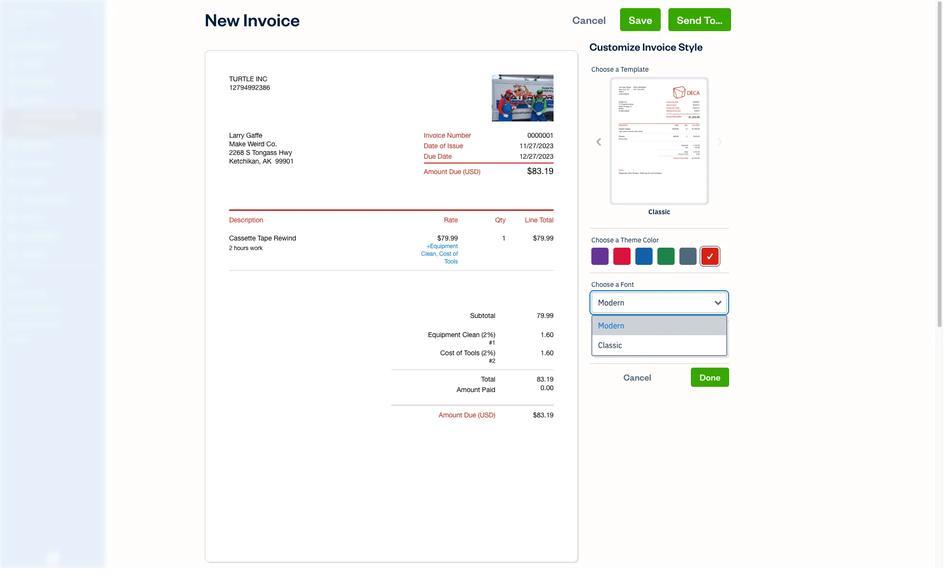 Task type: vqa. For each thing, say whether or not it's contained in the screenshot.
'Trial' within the Create a Trial Account BUTTON
no



Task type: describe. For each thing, give the bounding box(es) containing it.
estimate image
[[6, 78, 18, 88]]

0 vertical spatial date
[[424, 142, 438, 150]]

a for theme
[[616, 236, 619, 245]]

amount inside total amount paid
[[457, 386, 480, 394]]

theme
[[621, 236, 642, 245]]

equipment for equipment clean (2%) # 1 cost of tools (2%) # 2
[[428, 331, 461, 339]]

ketchikan,
[[229, 157, 261, 165]]

1 horizontal spatial total
[[540, 216, 554, 224]]

larry gaffe make weird co. 2268 s tongass hwy ketchikan, ak  99901
[[229, 132, 294, 165]]

turtle for date of issue
[[229, 75, 254, 83]]

s
[[246, 149, 250, 157]]

tools inside , cost of tools
[[445, 258, 458, 265]]

customize your logo and invoice style for all invoices
[[604, 332, 717, 353]]

save
[[629, 13, 652, 26]]

team members image
[[7, 290, 102, 298]]

0 vertical spatial amount
[[424, 168, 447, 176]]

Enter an Item Description text field
[[229, 245, 410, 252]]

12/27/2023
[[519, 153, 554, 160]]

equipment clean
[[421, 243, 458, 257]]

dashboard image
[[6, 42, 18, 51]]

delete
[[494, 94, 514, 103]]

gaffe
[[246, 132, 262, 139]]

customize invoice style
[[590, 40, 703, 53]]

inc for customize
[[37, 9, 50, 18]]

total inside total amount paid
[[481, 376, 496, 383]]

exclamationcircle image
[[593, 331, 600, 343]]

choose for choose a font
[[592, 280, 614, 289]]

custom image
[[706, 251, 715, 262]]

83.19 0.00
[[537, 376, 554, 392]]

client image
[[6, 60, 18, 69]]

2268
[[229, 149, 244, 157]]

choose for choose a template
[[592, 65, 614, 74]]

Item Rate (USD) text field
[[437, 235, 458, 242]]

here
[[674, 344, 690, 353]]

79.99
[[537, 312, 554, 320]]

1 vertical spatial date
[[438, 153, 452, 160]]

rate
[[444, 216, 458, 224]]

apps image
[[7, 275, 102, 282]]

classic option
[[593, 336, 727, 356]]

bank connections image
[[7, 321, 102, 328]]

choose a template
[[592, 65, 649, 74]]

project image
[[6, 178, 18, 187]]

clean for equipment clean
[[421, 251, 436, 257]]

choose a template element
[[590, 58, 729, 229]]

classic for template
[[649, 208, 670, 216]]

delete image
[[494, 94, 534, 103]]

0 vertical spatial usd
[[465, 168, 479, 176]]

image
[[516, 94, 534, 103]]

invoice inside customize your logo and invoice style for all invoices
[[691, 332, 717, 342]]

payment image
[[6, 141, 18, 151]]

0 vertical spatial amount due ( usd )
[[424, 168, 481, 176]]

turtle for customize invoice style
[[8, 9, 35, 18]]

choose a theme color element
[[589, 229, 730, 273]]

cancel for cancel button to the bottom
[[624, 372, 651, 383]]

,
[[436, 251, 438, 257]]

equipment clean (2%) # 1 cost of tools (2%) # 2
[[428, 331, 496, 365]]

choose for choose a theme color
[[592, 236, 614, 245]]

2 # from the top
[[489, 358, 492, 365]]

freshbooks image
[[45, 553, 60, 565]]

expense image
[[6, 159, 18, 169]]

new
[[205, 8, 240, 31]]

color
[[643, 236, 659, 245]]

Issue date in MM/DD/YYYY format text field
[[491, 142, 561, 150]]

, cost of tools
[[436, 251, 458, 265]]

report image
[[6, 250, 18, 260]]

next image
[[714, 136, 725, 147]]

items and services image
[[7, 305, 102, 313]]

paid
[[482, 386, 496, 394]]

modern option
[[593, 316, 727, 336]]

description
[[229, 216, 263, 224]]

number
[[447, 132, 471, 139]]

1 1.60 from the top
[[541, 331, 554, 339]]

weird
[[248, 140, 265, 148]]

font
[[621, 280, 634, 289]]

Line Total (USD) text field
[[533, 235, 554, 242]]

tongass
[[252, 149, 277, 157]]

0 horizontal spatial (
[[463, 168, 465, 176]]

send
[[677, 13, 702, 26]]

chart image
[[6, 232, 18, 242]]



Task type: locate. For each thing, give the bounding box(es) containing it.
1 a from the top
[[616, 65, 619, 74]]

$83.19
[[527, 166, 554, 176], [533, 412, 554, 419]]

your
[[642, 332, 657, 342]]

0 vertical spatial modern
[[598, 298, 625, 308]]

99901
[[275, 157, 294, 165]]

1 horizontal spatial tools
[[464, 349, 480, 357]]

1 vertical spatial #
[[489, 358, 492, 365]]

1 vertical spatial $83.19
[[533, 412, 554, 419]]

0 vertical spatial (2%)
[[482, 331, 496, 339]]

choose a font
[[592, 280, 634, 289]]

1 vertical spatial equipment
[[428, 331, 461, 339]]

line total
[[525, 216, 554, 224]]

1 choose from the top
[[592, 65, 614, 74]]

subtotal
[[470, 312, 496, 320]]

0 vertical spatial turtle
[[8, 9, 35, 18]]

larry
[[229, 132, 244, 139]]

total amount paid
[[457, 376, 496, 394]]

1 vertical spatial )
[[494, 412, 496, 419]]

0 vertical spatial clean
[[421, 251, 436, 257]]

amount left paid
[[457, 386, 480, 394]]

1 vertical spatial modern
[[598, 321, 625, 331]]

0 vertical spatial #
[[489, 340, 492, 347]]

2 modern from the top
[[598, 321, 625, 331]]

classic
[[649, 208, 670, 216], [598, 341, 622, 350]]

)
[[479, 168, 481, 176], [494, 412, 496, 419]]

qty
[[495, 216, 506, 224]]

customize for customize invoice style
[[590, 40, 640, 53]]

$83.19 down "12/27/2023" at the right top
[[527, 166, 554, 176]]

0 horizontal spatial total
[[481, 376, 496, 383]]

0 horizontal spatial due
[[424, 153, 436, 160]]

main element
[[0, 0, 129, 569]]

hwy
[[279, 149, 292, 157]]

1 vertical spatial cancel
[[624, 372, 651, 383]]

usd down number
[[465, 168, 479, 176]]

modern up exclamationcircle icon
[[598, 321, 625, 331]]

style
[[604, 344, 620, 353]]

of up due date
[[440, 142, 446, 150]]

0 vertical spatial cost
[[439, 251, 451, 257]]

due down date of issue
[[424, 153, 436, 160]]

send to... button
[[668, 8, 731, 31]]

1 horizontal spatial clean
[[463, 331, 480, 339]]

0 horizontal spatial tools
[[445, 258, 458, 265]]

1 horizontal spatial cancel
[[624, 372, 651, 383]]

send to...
[[677, 13, 723, 26]]

Enter an Invoice # text field
[[527, 132, 554, 139]]

modern for the "font" field
[[598, 298, 625, 308]]

0 vertical spatial inc
[[37, 9, 50, 18]]

turtle inside turtle inc 12794992386
[[229, 75, 254, 83]]

invoice image
[[6, 96, 18, 106]]

1 vertical spatial 1.60
[[541, 349, 554, 357]]

list box
[[593, 316, 727, 356]]

cancel button
[[564, 8, 615, 31], [590, 368, 685, 387]]

1 vertical spatial due
[[449, 168, 461, 176]]

equipment
[[430, 243, 458, 250], [428, 331, 461, 339]]

total up paid
[[481, 376, 496, 383]]

equipment for equipment clean
[[430, 243, 458, 250]]

co.
[[266, 140, 277, 148]]

a left 'font'
[[616, 280, 619, 289]]

clean
[[421, 251, 436, 257], [463, 331, 480, 339]]

of down item rate (usd) text field
[[453, 251, 458, 257]]

2 horizontal spatial due
[[464, 412, 476, 419]]

tools inside equipment clean (2%) # 1 cost of tools (2%) # 2
[[464, 349, 480, 357]]

customize up choose a template
[[590, 40, 640, 53]]

cost inside , cost of tools
[[439, 251, 451, 257]]

style
[[679, 40, 703, 53]]

tools
[[445, 258, 458, 265], [464, 349, 480, 357]]

1 vertical spatial choose
[[592, 236, 614, 245]]

all
[[633, 344, 642, 353]]

0 horizontal spatial )
[[479, 168, 481, 176]]

a for template
[[616, 65, 619, 74]]

template
[[621, 65, 649, 74]]

amount due ( usd ) down due date
[[424, 168, 481, 176]]

to...
[[704, 13, 723, 26]]

of up total amount paid
[[456, 349, 462, 357]]

inc inside turtle inc owner
[[37, 9, 50, 18]]

0 vertical spatial customize
[[590, 40, 640, 53]]

tools down equipment clean
[[445, 258, 458, 265]]

2 vertical spatial a
[[616, 280, 619, 289]]

timer image
[[6, 196, 18, 205]]

tools up total amount paid
[[464, 349, 480, 357]]

done button
[[691, 368, 729, 387]]

classic left all on the right of the page
[[598, 341, 622, 350]]

date up due date
[[424, 142, 438, 150]]

0 vertical spatial choose
[[592, 65, 614, 74]]

choose left theme
[[592, 236, 614, 245]]

equipment inside equipment clean (2%) # 1 cost of tools (2%) # 2
[[428, 331, 461, 339]]

save button
[[620, 8, 661, 31]]

clean for equipment clean (2%) # 1 cost of tools (2%) # 2
[[463, 331, 480, 339]]

1
[[492, 340, 496, 347]]

due
[[424, 153, 436, 160], [449, 168, 461, 176], [464, 412, 476, 419]]

1 vertical spatial customize
[[604, 332, 640, 342]]

inc for date
[[256, 75, 267, 83]]

1 vertical spatial amount
[[457, 386, 480, 394]]

turtle up 12794992386
[[229, 75, 254, 83]]

date
[[424, 142, 438, 150], [438, 153, 452, 160]]

1 horizontal spatial )
[[494, 412, 496, 419]]

turtle up owner
[[8, 9, 35, 18]]

date of issue
[[424, 142, 463, 150]]

2 a from the top
[[616, 236, 619, 245]]

0 vertical spatial 1.60
[[541, 331, 554, 339]]

total right 'line'
[[540, 216, 554, 224]]

1 vertical spatial cost
[[440, 349, 455, 357]]

1 horizontal spatial usd
[[480, 412, 494, 419]]

modern for list box containing modern
[[598, 321, 625, 331]]

2 choose from the top
[[592, 236, 614, 245]]

#
[[489, 340, 492, 347], [489, 358, 492, 365]]

1 vertical spatial a
[[616, 236, 619, 245]]

# down "1"
[[489, 358, 492, 365]]

0.00
[[541, 384, 554, 392]]

due down due date
[[449, 168, 461, 176]]

1 vertical spatial (
[[478, 412, 480, 419]]

amount down due date
[[424, 168, 447, 176]]

issue
[[448, 142, 463, 150]]

of
[[440, 142, 446, 150], [453, 251, 458, 257], [456, 349, 462, 357]]

due down total amount paid
[[464, 412, 476, 419]]

(2%) up "1"
[[482, 331, 496, 339]]

1 modern from the top
[[598, 298, 625, 308]]

settings image
[[7, 336, 102, 344]]

0 vertical spatial due
[[424, 153, 436, 160]]

12/27/2023 button
[[512, 152, 561, 161]]

0 vertical spatial classic
[[649, 208, 670, 216]]

2
[[492, 358, 496, 365]]

turtle
[[8, 9, 35, 18], [229, 75, 254, 83]]

1 vertical spatial cancel button
[[590, 368, 685, 387]]

1.60 up 83.19
[[541, 349, 554, 357]]

1.60 down 79.99
[[541, 331, 554, 339]]

2 vertical spatial choose
[[592, 280, 614, 289]]

2 (2%) from the top
[[482, 349, 496, 357]]

clean down subtotal
[[463, 331, 480, 339]]

choose
[[592, 65, 614, 74], [592, 236, 614, 245], [592, 280, 614, 289]]

amount down total amount paid
[[439, 412, 462, 419]]

0 vertical spatial $83.19
[[527, 166, 554, 176]]

money image
[[6, 214, 18, 224]]

new invoice
[[205, 8, 300, 31]]

date down date of issue
[[438, 153, 452, 160]]

1 # from the top
[[489, 340, 492, 347]]

inc
[[37, 9, 50, 18], [256, 75, 267, 83]]

choose left 'font'
[[592, 280, 614, 289]]

cancel for the topmost cancel button
[[573, 13, 606, 26]]

invoices
[[643, 344, 672, 353]]

customize inside customize your logo and invoice style for all invoices
[[604, 332, 640, 342]]

amount due ( usd )
[[424, 168, 481, 176], [439, 412, 496, 419]]

0 horizontal spatial cancel
[[573, 13, 606, 26]]

1 (2%) from the top
[[482, 331, 496, 339]]

(2%)
[[482, 331, 496, 339], [482, 349, 496, 357]]

1 horizontal spatial turtle
[[229, 75, 254, 83]]

amount
[[424, 168, 447, 176], [457, 386, 480, 394], [439, 412, 462, 419]]

1 horizontal spatial (
[[478, 412, 480, 419]]

1 vertical spatial tools
[[464, 349, 480, 357]]

classic inside option
[[598, 341, 622, 350]]

turtle inc 12794992386
[[229, 75, 270, 91]]

1 vertical spatial amount due ( usd )
[[439, 412, 496, 419]]

0 vertical spatial equipment
[[430, 243, 458, 250]]

choose a font element
[[590, 273, 729, 357]]

equipment inside equipment clean
[[430, 243, 458, 250]]

modern inside option
[[598, 321, 625, 331]]

clean down +
[[421, 251, 436, 257]]

classic inside choose a template element
[[649, 208, 670, 216]]

0 vertical spatial total
[[540, 216, 554, 224]]

turtle inc owner
[[8, 9, 50, 26]]

# up "2"
[[489, 340, 492, 347]]

Item Quantity text field
[[492, 235, 506, 242]]

+
[[427, 243, 430, 250]]

modern down choose a font
[[598, 298, 625, 308]]

cost
[[439, 251, 451, 257], [440, 349, 455, 357]]

customize for customize your logo and invoice style for all invoices
[[604, 332, 640, 342]]

invoice
[[243, 8, 300, 31], [643, 40, 677, 53], [424, 132, 445, 139], [691, 332, 717, 342]]

0 horizontal spatial turtle
[[8, 9, 35, 18]]

a left theme
[[616, 236, 619, 245]]

list box inside 'choose a font' element
[[593, 316, 727, 356]]

2 1.60 from the top
[[541, 349, 554, 357]]

1 vertical spatial total
[[481, 376, 496, 383]]

done
[[700, 372, 721, 383]]

( down total amount paid
[[478, 412, 480, 419]]

cancel
[[573, 13, 606, 26], [624, 372, 651, 383]]

clean inside equipment clean (2%) # 1 cost of tools (2%) # 2
[[463, 331, 480, 339]]

classic up color
[[649, 208, 670, 216]]

0 horizontal spatial clean
[[421, 251, 436, 257]]

invoice number
[[424, 132, 471, 139]]

0 vertical spatial cancel button
[[564, 8, 615, 31]]

choose a theme color
[[592, 236, 659, 245]]

2 vertical spatial due
[[464, 412, 476, 419]]

cost inside equipment clean (2%) # 1 cost of tools (2%) # 2
[[440, 349, 455, 357]]

1 horizontal spatial inc
[[256, 75, 267, 83]]

classic for font
[[598, 341, 622, 350]]

make
[[229, 140, 246, 148]]

0 vertical spatial tools
[[445, 258, 458, 265]]

customize
[[590, 40, 640, 53], [604, 332, 640, 342]]

0 horizontal spatial inc
[[37, 9, 50, 18]]

of inside equipment clean (2%) # 1 cost of tools (2%) # 2
[[456, 349, 462, 357]]

2 vertical spatial of
[[456, 349, 462, 357]]

1 horizontal spatial due
[[449, 168, 461, 176]]

list box containing modern
[[593, 316, 727, 356]]

Enter an Item Name text field
[[229, 234, 410, 243]]

1 vertical spatial of
[[453, 251, 458, 257]]

1 vertical spatial (2%)
[[482, 349, 496, 357]]

1 vertical spatial clean
[[463, 331, 480, 339]]

0 vertical spatial a
[[616, 65, 619, 74]]

amount due ( usd ) down total amount paid
[[439, 412, 496, 419]]

inc inside turtle inc 12794992386
[[256, 75, 267, 83]]

1 vertical spatial turtle
[[229, 75, 254, 83]]

clean inside equipment clean
[[421, 251, 436, 257]]

customize up "for"
[[604, 332, 640, 342]]

line
[[525, 216, 538, 224]]

0 vertical spatial cancel
[[573, 13, 606, 26]]

turtle inside turtle inc owner
[[8, 9, 35, 18]]

a for font
[[616, 280, 619, 289]]

previous image
[[594, 136, 605, 147]]

83.19
[[537, 376, 554, 383]]

1 vertical spatial classic
[[598, 341, 622, 350]]

modern inside the "font" field
[[598, 298, 625, 308]]

usd
[[465, 168, 479, 176], [480, 412, 494, 419]]

total
[[540, 216, 554, 224], [481, 376, 496, 383]]

1 vertical spatial usd
[[480, 412, 494, 419]]

0 vertical spatial (
[[463, 168, 465, 176]]

choose left template
[[592, 65, 614, 74]]

1 horizontal spatial classic
[[649, 208, 670, 216]]

0 horizontal spatial usd
[[465, 168, 479, 176]]

due date
[[424, 153, 452, 160]]

and
[[677, 332, 690, 342]]

3 a from the top
[[616, 280, 619, 289]]

a left template
[[616, 65, 619, 74]]

Font field
[[592, 292, 727, 313]]

( down issue
[[463, 168, 465, 176]]

0 horizontal spatial classic
[[598, 341, 622, 350]]

1 vertical spatial inc
[[256, 75, 267, 83]]

here link
[[674, 344, 690, 353]]

logo
[[659, 332, 675, 342]]

12794992386
[[229, 84, 270, 91]]

owner
[[8, 19, 25, 26]]

0 vertical spatial )
[[479, 168, 481, 176]]

a
[[616, 65, 619, 74], [616, 236, 619, 245], [616, 280, 619, 289]]

(2%) up "2"
[[482, 349, 496, 357]]

1.60
[[541, 331, 554, 339], [541, 349, 554, 357]]

usd down paid
[[480, 412, 494, 419]]

2 vertical spatial amount
[[439, 412, 462, 419]]

modern
[[598, 298, 625, 308], [598, 321, 625, 331]]

$83.19 down 0.00
[[533, 412, 554, 419]]

of inside , cost of tools
[[453, 251, 458, 257]]

for
[[622, 344, 632, 353]]

0 vertical spatial of
[[440, 142, 446, 150]]

(
[[463, 168, 465, 176], [478, 412, 480, 419]]

3 choose from the top
[[592, 280, 614, 289]]



